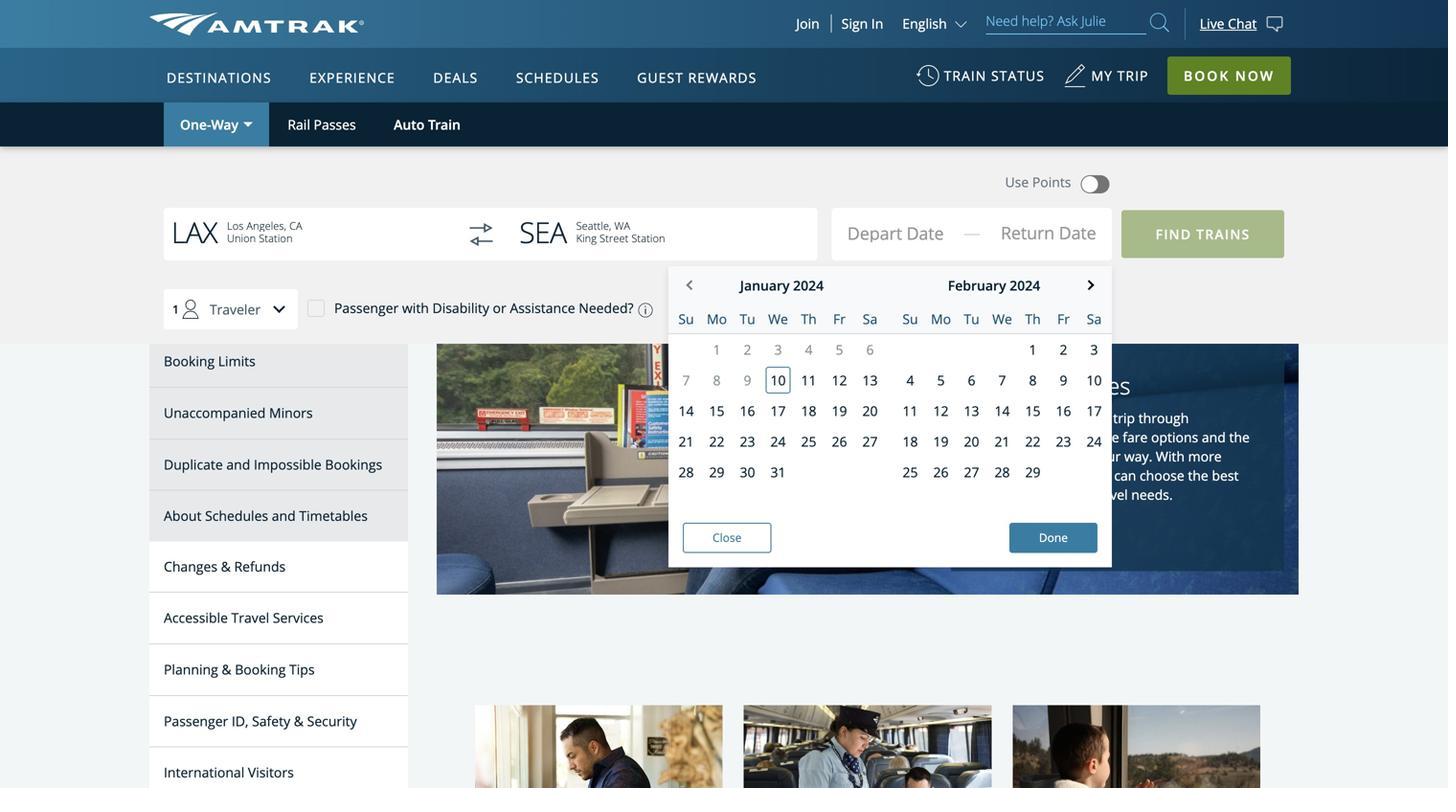 Task type: describe. For each thing, give the bounding box(es) containing it.
one-
[[180, 115, 211, 133]]

live chat button
[[1185, 0, 1299, 48]]

0 horizontal spatial 13
[[863, 371, 878, 390]]

sa column header for 13
[[855, 305, 886, 333]]

0 vertical spatial 25
[[802, 433, 817, 451]]

th column header for 11
[[794, 305, 825, 333]]

0 vertical spatial 12
[[832, 371, 848, 390]]

passenger id, safety & security link
[[149, 696, 408, 748]]

close button
[[683, 523, 772, 553]]

2 24 from the left
[[1087, 433, 1103, 451]]

rental
[[1126, 210, 1163, 228]]

1 vertical spatial the
[[1230, 428, 1250, 446]]

1 23 from the left
[[740, 433, 756, 451]]

trip inside start here to learn more about how and where to get your ticket to ride. make your trip complete with a hotel, rental car, travel insurance and more. but if your travel plans change, look here for the details on modifying your reservation.
[[959, 210, 980, 228]]

0 horizontal spatial with
[[402, 299, 429, 317]]

train
[[945, 67, 987, 85]]

your right 'make'
[[926, 210, 955, 228]]

2024 for january 2024
[[794, 276, 824, 295]]

date
[[1060, 222, 1097, 245]]

row containing 18
[[886, 426, 1113, 457]]

row containing 11
[[886, 396, 1113, 426]]

about schedules and timetables link
[[149, 491, 408, 542]]

0 vertical spatial 18
[[802, 402, 817, 420]]

international visitors link
[[149, 748, 408, 789]]

sa for 10
[[1087, 310, 1102, 328]]

your right modifying
[[940, 229, 969, 247]]

have
[[1090, 428, 1120, 446]]

lax
[[172, 213, 217, 252]]

0 vertical spatial 27
[[863, 433, 878, 451]]

saturday, january 6, 2024 cell
[[855, 334, 886, 365]]

and up change,
[[662, 210, 686, 228]]

start
[[437, 210, 467, 228]]

2 horizontal spatial you
[[1088, 467, 1111, 485]]

travel up options,
[[1054, 447, 1089, 466]]

sea seattle, wa king street station
[[520, 213, 666, 252]]

station for sea
[[632, 231, 666, 246]]

learn more link
[[980, 514, 1058, 533]]

about
[[164, 507, 202, 525]]

su column header for 11
[[896, 305, 926, 333]]

about
[[591, 210, 628, 228]]

book now
[[1185, 67, 1276, 85]]

auto
[[394, 115, 425, 133]]

amtrak.com,
[[980, 428, 1060, 446]]

1 vertical spatial 12
[[934, 402, 949, 420]]

travel down can
[[1093, 486, 1129, 504]]

guest rewards button
[[630, 51, 765, 104]]

my trip
[[1092, 67, 1149, 85]]

to up options,
[[1038, 447, 1051, 466]]

2 23 from the left
[[1057, 433, 1072, 451]]

1 horizontal spatial 18
[[903, 433, 919, 451]]

id,
[[232, 712, 249, 730]]

1 horizontal spatial 19
[[934, 433, 949, 451]]

february
[[948, 276, 1007, 295]]

bookings
[[325, 455, 383, 474]]

january
[[741, 276, 790, 295]]

reservations
[[593, 129, 802, 179]]

your right if
[[542, 229, 570, 247]]

mo column header for 7
[[926, 305, 957, 333]]

and inside guide to fares when you book your trip through amtrak.com, you have fare options and the freedom to travel your way. with more booking options, you can choose the best fare type for your travel needs.
[[1203, 428, 1226, 446]]

learn
[[980, 515, 1019, 533]]

to up "but"
[[502, 210, 515, 228]]

february 2024
[[948, 276, 1041, 295]]

we for 10
[[769, 310, 789, 328]]

su for 11
[[903, 310, 919, 328]]

tuesday, january 2, 2024 cell
[[733, 334, 763, 365]]

1 24 from the left
[[771, 433, 786, 451]]

0 horizontal spatial here
[[470, 210, 499, 228]]

1 14 from the left
[[679, 402, 694, 420]]

seattle,
[[576, 218, 612, 233]]

train
[[428, 115, 461, 133]]

car,
[[1166, 210, 1189, 228]]

planning & booking tips link
[[149, 645, 408, 696]]

mo column header for 10
[[702, 305, 733, 333]]

but
[[505, 229, 527, 247]]

sign in button
[[842, 14, 884, 33]]

auto train
[[394, 115, 461, 133]]

0 vertical spatial 20
[[863, 402, 878, 420]]

th column header for 8
[[1018, 305, 1049, 333]]

join
[[797, 14, 820, 33]]

1 vertical spatial 11
[[903, 402, 919, 420]]

through
[[1139, 409, 1190, 427]]

1 horizontal spatial here
[[732, 229, 761, 247]]

1 28 from the left
[[679, 463, 694, 482]]

& for changes
[[221, 558, 231, 576]]

0 vertical spatial 11
[[802, 371, 817, 390]]

add trip
[[870, 299, 923, 317]]

booking inside planning & booking tips link
[[235, 661, 286, 679]]

refunds
[[234, 558, 286, 576]]

make
[[889, 210, 923, 228]]

2024 for february 2024
[[1010, 276, 1041, 295]]

row containing 14
[[669, 396, 886, 426]]

international
[[164, 764, 245, 782]]

5
[[938, 371, 945, 390]]

complete
[[984, 210, 1042, 228]]

8
[[1030, 371, 1037, 390]]

6
[[968, 371, 976, 390]]

2 22 from the left
[[1026, 433, 1041, 451]]

passes
[[314, 115, 356, 134]]

one-way
[[180, 115, 239, 133]]

31
[[771, 463, 786, 482]]

tickets
[[437, 129, 548, 179]]

to right 8
[[1048, 370, 1069, 401]]

2 21 from the left
[[995, 433, 1011, 451]]

secondary navigation
[[149, 132, 437, 789]]

on
[[854, 229, 871, 247]]

unaccompanied minors link
[[149, 388, 408, 440]]

2 10 from the left
[[1087, 371, 1103, 390]]

sa for 13
[[863, 310, 878, 328]]

return date button
[[985, 214, 1113, 262]]

your up have
[[1082, 409, 1110, 427]]

book now button
[[1168, 57, 1292, 95]]

we for 7
[[993, 310, 1013, 328]]

& for tickets
[[558, 129, 584, 179]]

booking inside 'booking limits' link
[[164, 352, 215, 371]]

unaccompanied
[[164, 404, 266, 422]]

way
[[211, 115, 239, 133]]

0 horizontal spatial you
[[1020, 409, 1043, 427]]

for inside guide to fares when you book your trip through amtrak.com, you have fare options and the freedom to travel your way. with more booking options, you can choose the best fare type for your travel needs.
[[1040, 486, 1058, 504]]

chat
[[1229, 14, 1258, 33]]

passenger for passenger with disability or assistance needed?
[[334, 299, 399, 317]]

switch departure and arrival stations. image
[[458, 212, 504, 258]]

wa
[[615, 218, 631, 233]]

train status
[[945, 67, 1045, 85]]

search icon image
[[1151, 9, 1170, 35]]

close
[[713, 530, 742, 546]]

book
[[1185, 67, 1231, 85]]

4
[[907, 371, 915, 390]]

we column header for 10
[[763, 305, 794, 333]]

return date
[[1001, 222, 1097, 245]]

freedom
[[980, 447, 1034, 466]]

booking limits
[[164, 352, 256, 371]]

english button
[[903, 14, 972, 33]]

minors
[[269, 404, 313, 422]]

hotel,
[[1087, 210, 1122, 228]]

9
[[1060, 371, 1068, 390]]

international visitors
[[164, 764, 294, 782]]

and down start
[[437, 229, 461, 247]]

0 vertical spatial 26
[[832, 433, 848, 451]]

to left get
[[732, 210, 745, 228]]

when
[[980, 409, 1017, 427]]

one-way button
[[164, 103, 269, 147]]

angeles,
[[247, 218, 287, 233]]

your down options,
[[1061, 486, 1090, 504]]

points
[[1033, 173, 1072, 191]]

rail passes button
[[269, 103, 375, 147]]

1 vertical spatial 13
[[965, 402, 980, 420]]

row containing 4
[[886, 365, 1113, 396]]

ride.
[[857, 210, 885, 228]]

return
[[1001, 222, 1055, 245]]

limits
[[218, 352, 256, 371]]

2 29 from the left
[[1026, 463, 1041, 482]]

done
[[1040, 530, 1069, 546]]

timetables
[[299, 507, 368, 525]]

accessible travel services link
[[149, 593, 408, 645]]

& for planning
[[222, 661, 232, 679]]

with inside start here to learn more about how and where to get your ticket to ride. make your trip complete with a hotel, rental car, travel insurance and more. but if your travel plans change, look here for the details on modifying your reservation.
[[1046, 210, 1073, 228]]

th for 11
[[801, 310, 817, 328]]

duplicate and impossible bookings link
[[149, 440, 408, 491]]

travel right car,
[[1192, 210, 1227, 228]]

1 horizontal spatial the
[[1189, 467, 1209, 485]]



Task type: vqa. For each thing, say whether or not it's contained in the screenshot.


Task type: locate. For each thing, give the bounding box(es) containing it.
2 sa column header from the left
[[1080, 305, 1110, 333]]

booking limits link
[[149, 337, 408, 388]]

traveler button
[[164, 289, 299, 330]]

29
[[710, 463, 725, 482], [1026, 463, 1041, 482]]

passenger with disability or assistance needed?
[[334, 299, 634, 317]]

1 vertical spatial 19
[[934, 433, 949, 451]]

passenger inside the secondary navigation
[[164, 712, 228, 730]]

tu down february at right
[[964, 310, 980, 328]]

application
[[221, 160, 681, 428]]

14 down sunday, january 7, 2024 cell
[[679, 402, 694, 420]]

for down options,
[[1040, 486, 1058, 504]]

2 28 from the left
[[995, 463, 1011, 482]]

0 horizontal spatial station
[[259, 231, 293, 246]]

1 horizontal spatial more
[[1022, 515, 1058, 533]]

su column header right add
[[896, 305, 926, 333]]

more information about accessible travel requests. image
[[634, 303, 653, 318]]

banner containing join
[[0, 0, 1449, 443]]

monday, january 8, 2024 cell
[[702, 365, 733, 396]]

1 horizontal spatial tu
[[964, 310, 980, 328]]

2 vertical spatial more
[[1022, 515, 1058, 533]]

passenger id, safety & security
[[164, 712, 357, 730]]

modifying
[[874, 229, 937, 247]]

27 left 'booking'
[[965, 463, 980, 482]]

0 horizontal spatial we column header
[[763, 305, 794, 333]]

19 down friday, january 5, 2024 cell
[[832, 402, 848, 420]]

1 vertical spatial for
[[1040, 486, 1058, 504]]

sunday, january 7, 2024 cell
[[671, 365, 702, 396]]

the left best
[[1189, 467, 1209, 485]]

2 we from the left
[[993, 310, 1013, 328]]

row containing 10
[[669, 365, 886, 396]]

mo for 10
[[707, 310, 727, 328]]

10
[[771, 371, 786, 390], [1087, 371, 1103, 390]]

24 up '31' on the right bottom of page
[[771, 433, 786, 451]]

2 fr column header from the left
[[1049, 305, 1080, 333]]

0 horizontal spatial passenger
[[164, 712, 228, 730]]

14 down guide on the right of the page
[[995, 402, 1011, 420]]

& up seattle,
[[558, 129, 584, 179]]

a
[[1076, 210, 1083, 228]]

here up more.
[[470, 210, 499, 228]]

schedules link
[[509, 48, 607, 103]]

1 horizontal spatial 12
[[934, 402, 949, 420]]

1 21 from the left
[[679, 433, 694, 451]]

1 16 from the left
[[740, 402, 756, 420]]

english
[[903, 14, 947, 33]]

or
[[493, 299, 507, 317]]

& right planning
[[222, 661, 232, 679]]

sa up 3
[[1087, 310, 1102, 328]]

0 vertical spatial you
[[1020, 409, 1043, 427]]

tu for 10
[[740, 310, 756, 328]]

0 vertical spatial with
[[1046, 210, 1073, 228]]

planning & booking tips
[[164, 661, 315, 679]]

0 vertical spatial fare
[[1123, 428, 1148, 446]]

29 up the type
[[1026, 463, 1041, 482]]

13
[[863, 371, 878, 390], [965, 402, 980, 420]]

use
[[1006, 173, 1029, 191]]

tuesday, january 9, 2024 cell
[[733, 365, 763, 396]]

row containing 1
[[886, 334, 1113, 365]]

0 vertical spatial trip
[[959, 210, 980, 228]]

su column header for 14
[[671, 305, 702, 333]]

we up 'wednesday, january 3, 2024' cell
[[769, 310, 789, 328]]

sign
[[842, 14, 868, 33]]

Passenger with Disability or Assistance Needed? checkbox
[[308, 299, 325, 316]]

1 horizontal spatial 10
[[1087, 371, 1103, 390]]

thursday, january 4, 2024 cell
[[794, 334, 825, 365]]

20 left 'freedom'
[[965, 433, 980, 451]]

th for 8
[[1026, 310, 1041, 328]]

1 horizontal spatial 14
[[995, 402, 1011, 420]]

1 22 from the left
[[710, 433, 725, 451]]

booking left tips in the bottom left of the page
[[235, 661, 286, 679]]

more up the king at top left
[[554, 210, 588, 228]]

grid
[[669, 305, 886, 521], [886, 305, 1113, 521]]

26 down friday, january 5, 2024 cell
[[832, 433, 848, 451]]

station right union on the top left
[[259, 231, 293, 246]]

13 down saturday, january 6, 2024 cell
[[863, 371, 878, 390]]

1 tu column header from the left
[[733, 305, 763, 333]]

11 down thursday, january 4, 2024 cell
[[802, 371, 817, 390]]

2 2024 from the left
[[1010, 276, 1041, 295]]

your down have
[[1093, 447, 1121, 466]]

we down february 2024
[[993, 310, 1013, 328]]

1 horizontal spatial passenger
[[334, 299, 399, 317]]

0 horizontal spatial 27
[[863, 433, 878, 451]]

and right schedules
[[272, 507, 296, 525]]

to left ride.
[[841, 210, 854, 228]]

regions map image
[[221, 160, 681, 428]]

2 we column header from the left
[[988, 305, 1018, 333]]

start here to learn more about how and where to get your ticket to ride. make your trip complete with a hotel, rental car, travel insurance and more. but if your travel plans change, look here for the details on modifying your reservation.
[[437, 210, 1292, 247]]

2 tu column header from the left
[[957, 305, 988, 333]]

22 down monday, january 8, 2024 'cell'
[[710, 433, 725, 451]]

fr column header up 2
[[1049, 305, 1080, 333]]

row containing 25
[[886, 457, 1113, 488]]

the up best
[[1230, 428, 1250, 446]]

1 mo from the left
[[707, 310, 727, 328]]

1 th from the left
[[801, 310, 817, 328]]

2 mo column header from the left
[[926, 305, 957, 333]]

street
[[600, 231, 629, 246]]

0 horizontal spatial tu
[[740, 310, 756, 328]]

1 horizontal spatial 23
[[1057, 433, 1072, 451]]

travel
[[231, 609, 269, 627]]

1 horizontal spatial 22
[[1026, 433, 1041, 451]]

travel
[[1192, 210, 1227, 228], [574, 229, 609, 247], [1054, 447, 1089, 466], [1093, 486, 1129, 504]]

rail passes
[[288, 115, 356, 134]]

sign in
[[842, 14, 884, 33]]

best
[[1213, 467, 1240, 485]]

fr up 2
[[1058, 310, 1070, 328]]

fare
[[1123, 428, 1148, 446], [980, 486, 1005, 504]]

for
[[764, 229, 782, 247], [1040, 486, 1058, 504]]

0 vertical spatial the
[[786, 229, 806, 247]]

th column header up thursday, january 4, 2024 cell
[[794, 305, 825, 333]]

1 horizontal spatial th column header
[[1018, 305, 1049, 333]]

2 sa from the left
[[1087, 310, 1102, 328]]

1 horizontal spatial station
[[632, 231, 666, 246]]

trip left complete
[[959, 210, 980, 228]]

28 up the type
[[995, 463, 1011, 482]]

lax los angeles, ca union station
[[172, 213, 303, 252]]

1 29 from the left
[[710, 463, 725, 482]]

we column header up 'wednesday, january 3, 2024' cell
[[763, 305, 794, 333]]

1 vertical spatial you
[[1063, 428, 1086, 446]]

0 horizontal spatial su column header
[[671, 305, 702, 333]]

row containing 21
[[669, 426, 886, 457]]

0 horizontal spatial for
[[764, 229, 782, 247]]

18 down "4"
[[903, 433, 919, 451]]

1 fr column header from the left
[[825, 305, 855, 333]]

1 we column header from the left
[[763, 305, 794, 333]]

27
[[863, 433, 878, 451], [965, 463, 980, 482]]

17 up '31' on the right bottom of page
[[771, 402, 786, 420]]

0 horizontal spatial 29
[[710, 463, 725, 482]]

plans
[[612, 229, 646, 247]]

17 down 'fares'
[[1087, 402, 1103, 420]]

su right add
[[903, 310, 919, 328]]

None field
[[851, 213, 984, 261]]

with
[[1157, 447, 1185, 466]]

2 14 from the left
[[995, 402, 1011, 420]]

fr column header for 12
[[825, 305, 855, 333]]

2 fr from the left
[[1058, 310, 1070, 328]]

su column header
[[671, 305, 702, 333], [896, 305, 926, 333]]

1 vertical spatial trip
[[1114, 409, 1136, 427]]

king
[[576, 231, 597, 246]]

1 tu from the left
[[740, 310, 756, 328]]

mo column header
[[702, 305, 733, 333], [926, 305, 957, 333]]

15 down monday, january 8, 2024 'cell'
[[710, 402, 725, 420]]

sa column header
[[855, 305, 886, 333], [1080, 305, 1110, 333]]

1 horizontal spatial mo
[[931, 310, 952, 328]]

more inside guide to fares when you book your trip through amtrak.com, you have fare options and the freedom to travel your way. with more booking options, you can choose the best fare type for your travel needs.
[[1189, 447, 1222, 466]]

16 down 9
[[1057, 402, 1072, 420]]

1 horizontal spatial booking
[[235, 661, 286, 679]]

22 up options,
[[1026, 433, 1041, 451]]

1 we from the left
[[769, 310, 789, 328]]

25 down "4"
[[903, 463, 919, 482]]

station for lax
[[259, 231, 293, 246]]

2 station from the left
[[632, 231, 666, 246]]

passenger
[[334, 299, 399, 317], [164, 712, 228, 730]]

monday, january 1, 2024 cell
[[702, 334, 733, 365]]

0 vertical spatial passenger
[[334, 299, 399, 317]]

2 su column header from the left
[[896, 305, 926, 333]]

1 horizontal spatial 24
[[1087, 433, 1103, 451]]

more inside start here to learn more about how and where to get your ticket to ride. make your trip complete with a hotel, rental car, travel insurance and more. but if your travel plans change, look here for the details on modifying your reservation.
[[554, 210, 588, 228]]

su for 14
[[679, 310, 694, 328]]

booking left 'limits'
[[164, 352, 215, 371]]

get
[[748, 210, 768, 228]]

12 down friday, january 5, 2024 cell
[[832, 371, 848, 390]]

0 vertical spatial for
[[764, 229, 782, 247]]

26 left 'booking'
[[934, 463, 949, 482]]

duplicate and impossible bookings
[[164, 455, 383, 474]]

mo column header right trip
[[926, 305, 957, 333]]

for inside start here to learn more about how and where to get your ticket to ride. make your trip complete with a hotel, rental car, travel insurance and more. but if your travel plans change, look here for the details on modifying your reservation.
[[764, 229, 782, 247]]

0 horizontal spatial 24
[[771, 433, 786, 451]]

rail
[[288, 115, 310, 134]]

safety
[[252, 712, 291, 730]]

& right safety
[[294, 712, 304, 730]]

1 horizontal spatial th
[[1026, 310, 1041, 328]]

0 horizontal spatial sa
[[863, 310, 878, 328]]

1 horizontal spatial sa
[[1087, 310, 1102, 328]]

19 down "5"
[[934, 433, 949, 451]]

1 vertical spatial 27
[[965, 463, 980, 482]]

2 horizontal spatial more
[[1189, 447, 1222, 466]]

banner
[[0, 0, 1449, 443]]

20 down saturday, january 6, 2024 cell
[[863, 402, 878, 420]]

1 vertical spatial more
[[1189, 447, 1222, 466]]

fr column header for 9
[[1049, 305, 1080, 333]]

1 horizontal spatial 25
[[903, 463, 919, 482]]

and right options
[[1203, 428, 1226, 446]]

th up 1
[[1026, 310, 1041, 328]]

19
[[832, 402, 848, 420], [934, 433, 949, 451]]

16
[[740, 402, 756, 420], [1057, 402, 1072, 420]]

trip
[[1118, 67, 1149, 85]]

live chat
[[1201, 14, 1258, 33]]

row
[[669, 305, 886, 334], [886, 305, 1113, 334], [669, 334, 886, 365], [886, 334, 1113, 365], [669, 365, 886, 396], [886, 365, 1113, 396], [669, 396, 886, 426], [886, 396, 1113, 426], [669, 426, 886, 457], [886, 426, 1113, 457], [669, 457, 886, 488], [886, 457, 1113, 488], [669, 488, 886, 521], [886, 488, 1113, 521]]

details
[[810, 229, 851, 247]]

here down get
[[732, 229, 761, 247]]

planning
[[164, 661, 218, 679]]

tu column header up tuesday, january 2, 2024 cell
[[733, 305, 763, 333]]

th column header up 1
[[1018, 305, 1049, 333]]

how
[[632, 210, 658, 228]]

add trip button
[[804, 290, 961, 327]]

2 15 from the left
[[1026, 402, 1041, 420]]

1 vertical spatial fare
[[980, 486, 1005, 504]]

1 horizontal spatial we
[[993, 310, 1013, 328]]

0 horizontal spatial fr
[[834, 310, 846, 328]]

tu up tuesday, january 2, 2024 cell
[[740, 310, 756, 328]]

changes & refunds link
[[149, 542, 408, 593]]

0 horizontal spatial tu column header
[[733, 305, 763, 333]]

0 vertical spatial 19
[[832, 402, 848, 420]]

2024 right january
[[794, 276, 824, 295]]

2 tu from the left
[[964, 310, 980, 328]]

16 down the tuesday, january 9, 2024 cell
[[740, 402, 756, 420]]

2 th from the left
[[1026, 310, 1041, 328]]

book
[[1047, 409, 1078, 427]]

0 horizontal spatial 26
[[832, 433, 848, 451]]

visitors
[[248, 764, 294, 782]]

0 horizontal spatial th column header
[[794, 305, 825, 333]]

travel down about
[[574, 229, 609, 247]]

learn
[[519, 210, 551, 228]]

25
[[802, 433, 817, 451], [903, 463, 919, 482]]

station
[[259, 231, 293, 246], [632, 231, 666, 246]]

2024
[[794, 276, 824, 295], [1010, 276, 1041, 295]]

1 horizontal spatial 15
[[1026, 402, 1041, 420]]

choose
[[1140, 467, 1185, 485]]

wednesday, january 3, 2024 cell
[[763, 334, 794, 365]]

1 horizontal spatial 27
[[965, 463, 980, 482]]

0 horizontal spatial sa column header
[[855, 305, 886, 333]]

0 horizontal spatial 10
[[771, 371, 786, 390]]

1 horizontal spatial 11
[[903, 402, 919, 420]]

0 horizontal spatial the
[[786, 229, 806, 247]]

fares
[[1075, 370, 1131, 401]]

1 sa from the left
[[863, 310, 878, 328]]

1 horizontal spatial 29
[[1026, 463, 1041, 482]]

0 horizontal spatial 19
[[832, 402, 848, 420]]

10 down 3
[[1087, 371, 1103, 390]]

2 horizontal spatial the
[[1230, 428, 1250, 446]]

guest
[[638, 69, 684, 87]]

where
[[689, 210, 729, 228]]

mo for 7
[[931, 310, 952, 328]]

with
[[1046, 210, 1073, 228], [402, 299, 429, 317]]

1 vertical spatial 20
[[965, 433, 980, 451]]

sa column header up saturday, january 6, 2024 cell
[[855, 305, 886, 333]]

we column header
[[763, 305, 794, 333], [988, 305, 1018, 333]]

amtrak image
[[149, 12, 364, 35]]

security
[[307, 712, 357, 730]]

your
[[771, 210, 800, 228], [926, 210, 955, 228], [542, 229, 570, 247], [940, 229, 969, 247], [1082, 409, 1110, 427], [1093, 447, 1121, 466], [1061, 486, 1090, 504]]

friday, january 5, 2024 cell
[[825, 334, 855, 365]]

tu column header down february at right
[[957, 305, 988, 333]]

unaccompanied minors
[[164, 404, 313, 422]]

trip up have
[[1114, 409, 1136, 427]]

0 horizontal spatial mo column header
[[702, 305, 733, 333]]

1 su column header from the left
[[671, 305, 702, 333]]

1 horizontal spatial fr column header
[[1049, 305, 1080, 333]]

station inside lax los angeles, ca union station
[[259, 231, 293, 246]]

fr column header up friday, january 5, 2024 cell
[[825, 305, 855, 333]]

0 vertical spatial more
[[554, 210, 588, 228]]

1 vertical spatial with
[[402, 299, 429, 317]]

passenger left id,
[[164, 712, 228, 730]]

we column header down february 2024
[[988, 305, 1018, 333]]

15 up the amtrak.com,
[[1026, 402, 1041, 420]]

fare up "way."
[[1123, 428, 1148, 446]]

fr for 9
[[1058, 310, 1070, 328]]

guest rewards
[[638, 69, 757, 87]]

tu column header
[[733, 305, 763, 333], [957, 305, 988, 333]]

fr for 12
[[834, 310, 846, 328]]

needs.
[[1132, 486, 1174, 504]]

auto train link
[[375, 103, 480, 147]]

1 17 from the left
[[771, 402, 786, 420]]

plus icon image
[[843, 300, 860, 317]]

2 grid from the left
[[886, 305, 1113, 521]]

15
[[710, 402, 725, 420], [1026, 402, 1041, 420]]

my
[[1092, 67, 1114, 85]]

1 horizontal spatial 21
[[995, 433, 1011, 451]]

trip
[[898, 299, 923, 317]]

12 down "5"
[[934, 402, 949, 420]]

and
[[662, 210, 686, 228], [437, 229, 461, 247], [1203, 428, 1226, 446], [226, 455, 250, 474], [272, 507, 296, 525]]

sa column header up 3
[[1080, 305, 1110, 333]]

the down ticket
[[786, 229, 806, 247]]

sa right plus icon
[[863, 310, 878, 328]]

23 up 30
[[740, 433, 756, 451]]

0 horizontal spatial 18
[[802, 402, 817, 420]]

24
[[771, 433, 786, 451], [1087, 433, 1103, 451]]

done button
[[1010, 523, 1098, 553]]

tu for 7
[[964, 310, 980, 328]]

0 horizontal spatial fr column header
[[825, 305, 855, 333]]

duplicate
[[164, 455, 223, 474]]

1 horizontal spatial 17
[[1087, 402, 1103, 420]]

experience button
[[302, 51, 403, 104]]

1 th column header from the left
[[794, 305, 825, 333]]

1 horizontal spatial fare
[[1123, 428, 1148, 446]]

1 vertical spatial booking
[[235, 661, 286, 679]]

the inside start here to learn more about how and where to get your ticket to ride. make your trip complete with a hotel, rental car, travel insurance and more. but if your travel plans change, look here for the details on modifying your reservation.
[[786, 229, 806, 247]]

tu column header for 10
[[733, 305, 763, 333]]

2 th column header from the left
[[1018, 305, 1049, 333]]

2 mo from the left
[[931, 310, 952, 328]]

fr column header
[[825, 305, 855, 333], [1049, 305, 1080, 333]]

1 sa column header from the left
[[855, 305, 886, 333]]

24 left "way."
[[1087, 433, 1103, 451]]

select caret image
[[243, 122, 253, 127]]

next month image
[[1085, 280, 1095, 290]]

th column header
[[794, 305, 825, 333], [1018, 305, 1049, 333]]

assistance
[[510, 299, 576, 317]]

1 15 from the left
[[710, 402, 725, 420]]

you
[[1020, 409, 1043, 427], [1063, 428, 1086, 446], [1088, 467, 1111, 485]]

your right get
[[771, 210, 800, 228]]

su right more information about accessible travel requests. image in the top of the page
[[679, 310, 694, 328]]

21 down when
[[995, 433, 1011, 451]]

1 horizontal spatial you
[[1063, 428, 1086, 446]]

0 horizontal spatial trip
[[959, 210, 980, 228]]

1 horizontal spatial fr
[[1058, 310, 1070, 328]]

1 horizontal spatial with
[[1046, 210, 1073, 228]]

fare down 'booking'
[[980, 486, 1005, 504]]

1 mo column header from the left
[[702, 305, 733, 333]]

status
[[992, 67, 1045, 85]]

1
[[1030, 341, 1037, 359]]

28 left 30
[[679, 463, 694, 482]]

0 vertical spatial booking
[[164, 352, 215, 371]]

1 station from the left
[[259, 231, 293, 246]]

1 horizontal spatial 28
[[995, 463, 1011, 482]]

you down book
[[1063, 428, 1086, 446]]

we column header for 7
[[988, 305, 1018, 333]]

1 2024 from the left
[[794, 276, 824, 295]]

17
[[771, 402, 786, 420], [1087, 402, 1103, 420]]

1 su from the left
[[679, 310, 694, 328]]

tickets & reservations
[[437, 129, 802, 179]]

1 fr from the left
[[834, 310, 846, 328]]

mo column header up monday, january 1, 2024 cell
[[702, 305, 733, 333]]

11 down "4"
[[903, 402, 919, 420]]

row containing 28
[[669, 457, 886, 488]]

you left can
[[1088, 467, 1111, 485]]

to
[[502, 210, 515, 228], [732, 210, 745, 228], [841, 210, 854, 228], [1048, 370, 1069, 401], [1038, 447, 1051, 466]]

and right duplicate
[[226, 455, 250, 474]]

1 horizontal spatial 26
[[934, 463, 949, 482]]

guide to fares when you book your trip through amtrak.com, you have fare options and the freedom to travel your way. with more booking options, you can choose the best fare type for your travel needs.
[[980, 370, 1250, 504]]

0 horizontal spatial 12
[[832, 371, 848, 390]]

0 horizontal spatial 25
[[802, 433, 817, 451]]

su column header up monday, january 1, 2024 cell
[[671, 305, 702, 333]]

changes & refunds
[[164, 558, 286, 576]]

sa column header for 10
[[1080, 305, 1110, 333]]

0 horizontal spatial su
[[679, 310, 694, 328]]

los
[[227, 218, 244, 233]]

1 vertical spatial 26
[[934, 463, 949, 482]]

trip inside guide to fares when you book your trip through amtrak.com, you have fare options and the freedom to travel your way. with more booking options, you can choose the best fare type for your travel needs.
[[1114, 409, 1136, 427]]

passenger right passenger with disability or assistance needed? checkbox
[[334, 299, 399, 317]]

2 su from the left
[[903, 310, 919, 328]]

& left refunds
[[221, 558, 231, 576]]

passenger for passenger id, safety & security
[[164, 712, 228, 730]]

insurance
[[1231, 210, 1292, 228]]

station inside sea seattle, wa king street station
[[632, 231, 666, 246]]

tu column header for 7
[[957, 305, 988, 333]]

0 horizontal spatial 28
[[679, 463, 694, 482]]

0 horizontal spatial we
[[769, 310, 789, 328]]

1 horizontal spatial su column header
[[896, 305, 926, 333]]

2 16 from the left
[[1057, 402, 1072, 420]]

0 horizontal spatial 21
[[679, 433, 694, 451]]

0 horizontal spatial 20
[[863, 402, 878, 420]]

0 horizontal spatial th
[[801, 310, 817, 328]]

13 left when
[[965, 402, 980, 420]]

Please enter your search item search field
[[986, 10, 1147, 34]]

0 horizontal spatial 17
[[771, 402, 786, 420]]

2 17 from the left
[[1087, 402, 1103, 420]]

1 10 from the left
[[771, 371, 786, 390]]

10 down 'wednesday, january 3, 2024' cell
[[771, 371, 786, 390]]

27 down saturday, january 6, 2024 cell
[[863, 433, 878, 451]]

1 grid from the left
[[669, 305, 886, 521]]

2024 right february at right
[[1010, 276, 1041, 295]]



